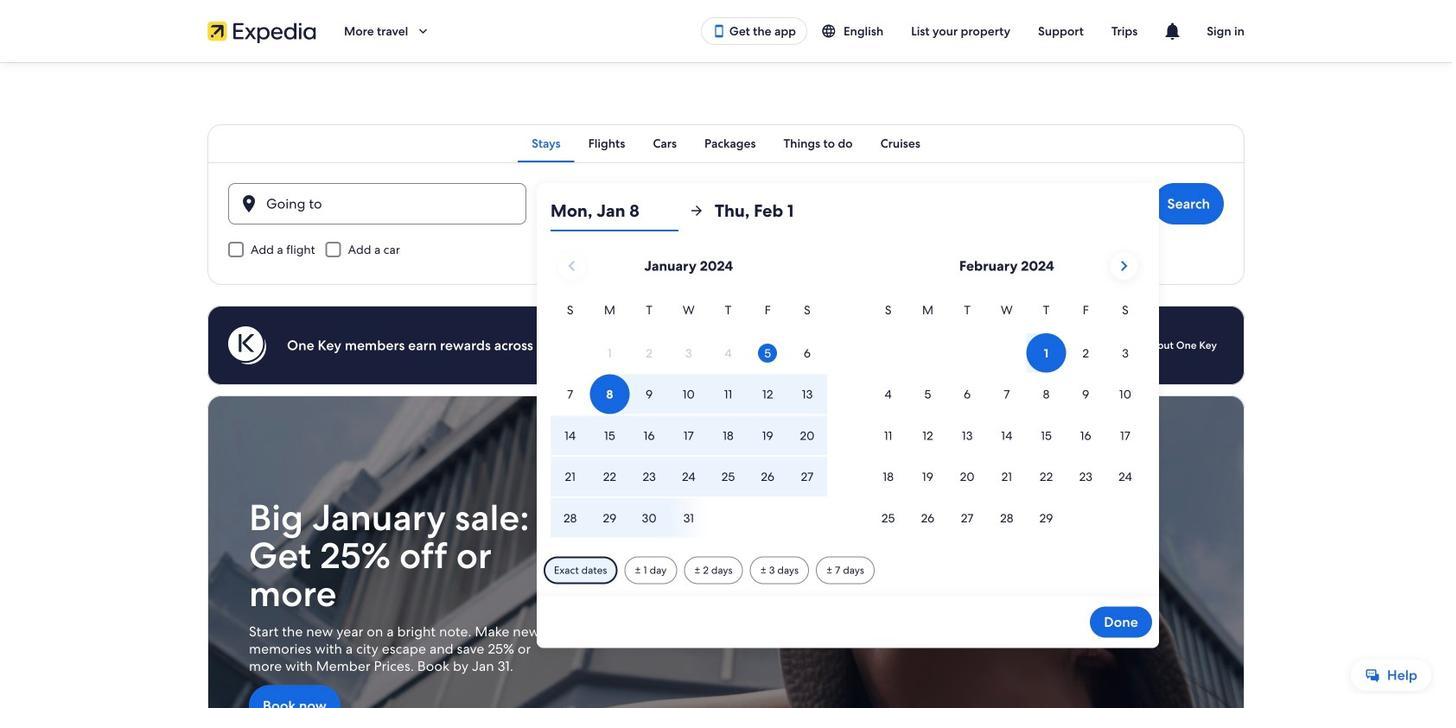 Task type: describe. For each thing, give the bounding box(es) containing it.
download the app button image
[[712, 24, 726, 38]]

travel sale activities deals image
[[208, 396, 1245, 709]]

communication center icon image
[[1162, 21, 1183, 42]]

today element
[[758, 344, 777, 363]]

directional image
[[689, 203, 705, 219]]



Task type: locate. For each thing, give the bounding box(es) containing it.
next month image
[[1114, 256, 1135, 277]]

expedia logo image
[[208, 19, 316, 43]]

tab list
[[208, 125, 1245, 163]]

application
[[551, 246, 1145, 540]]

january 2024 element
[[551, 301, 827, 540]]

main content
[[0, 62, 1453, 709]]

february 2024 element
[[869, 301, 1145, 540]]

more travel image
[[415, 23, 431, 39]]

previous month image
[[561, 256, 582, 277]]

small image
[[821, 23, 844, 39]]



Task type: vqa. For each thing, say whether or not it's contained in the screenshot.
small image
yes



